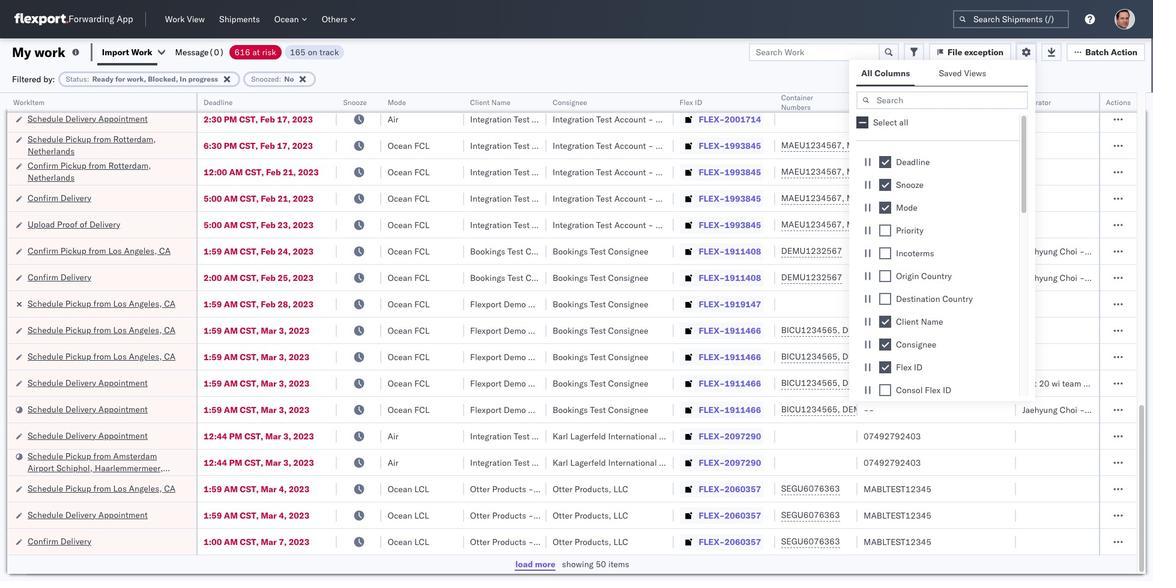 Task type: describe. For each thing, give the bounding box(es) containing it.
incoterms
[[896, 248, 935, 259]]

3 schedule pickup from los angeles, ca link from the top
[[28, 351, 176, 363]]

otter products, llc for schedule pickup from los angeles, ca
[[553, 484, 629, 495]]

haarlemmermeer,
[[95, 463, 163, 474]]

2 flex-1911466 from the top
[[699, 352, 761, 363]]

0 vertical spatial work
[[165, 14, 185, 25]]

schedule pickup from amsterdam airport schiphol, haarlemmermeer, netherlands link
[[28, 450, 181, 486]]

confirm pickup from rotterdam, netherlands link
[[28, 160, 181, 184]]

4 schedule from the top
[[28, 298, 63, 309]]

3 ocean lcl from the top
[[388, 537, 429, 548]]

1:59 am cst, feb 24, 2023
[[204, 246, 314, 257]]

2 schedule pickup from los angeles, ca link from the top
[[28, 324, 176, 336]]

saved views button
[[935, 62, 994, 86]]

file exception
[[948, 47, 1004, 57]]

batch action
[[1086, 47, 1138, 57]]

3 lcl from the top
[[415, 537, 429, 548]]

products for schedule delivery appointment
[[492, 510, 526, 521]]

batch action button
[[1067, 43, 1146, 61]]

of
[[80, 219, 87, 230]]

18 flex- from the top
[[699, 537, 725, 548]]

schedule pickup from los angeles international airport
[[28, 81, 159, 104]]

3 flex- from the top
[[699, 140, 725, 151]]

mofu0618318 for 5:00 am cst, feb 23, 2023
[[847, 219, 908, 230]]

airport inside schedule pickup from amsterdam airport schiphol, haarlemmermeer, netherlands
[[28, 463, 54, 474]]

schedule delivery appointment link for 2nd schedule delivery appointment button from the top
[[28, 377, 148, 389]]

pickup for confirm pickup from rotterdam, netherlands link
[[61, 160, 86, 171]]

3 schedule delivery appointment from the top
[[28, 404, 148, 415]]

wi
[[1052, 378, 1060, 389]]

status : ready for work, blocked, in progress
[[66, 74, 218, 83]]

resize handle column header for consignee
[[659, 93, 674, 582]]

10 resize handle column header from the left
[[1085, 93, 1099, 582]]

demo123 for 1:59 am cst, feb 24, 2023
[[864, 246, 904, 257]]

5 confirm from the top
[[28, 536, 58, 547]]

3 products from the top
[[492, 537, 526, 548]]

10 flex- from the top
[[699, 325, 725, 336]]

5 ocean fcl from the top
[[388, 246, 430, 257]]

schedule delivery appointment link for 3rd schedule delivery appointment button from the bottom of the page
[[28, 403, 148, 415]]

2:30 pm cst, feb 17, 2023 for schedule pickup from los angeles international airport
[[204, 87, 313, 98]]

mbl/mawb
[[864, 98, 906, 107]]

demo123 for 2:00 am cst, feb 25, 2023
[[864, 272, 904, 283]]

ocean button
[[270, 11, 312, 27]]

angeles
[[129, 81, 159, 92]]

items
[[609, 559, 629, 570]]

9 schedule from the top
[[28, 430, 63, 441]]

6 flex- from the top
[[699, 220, 725, 230]]

4 bicu1234565, from the top
[[781, 404, 840, 415]]

feb left 25,
[[261, 272, 276, 283]]

amsterdam
[[113, 451, 157, 462]]

16 flex- from the top
[[699, 484, 725, 495]]

0 horizontal spatial work
[[131, 47, 152, 57]]

schedule inside the schedule pickup from rotterdam, netherlands
[[28, 134, 63, 144]]

no
[[284, 74, 294, 83]]

7 schedule from the top
[[28, 378, 63, 388]]

test208109841 for 6:30 pm cst, feb 17, 2023
[[864, 140, 930, 151]]

lagerfeld for 5:00 am cst, feb 23, 2023
[[673, 220, 709, 230]]

bleckmann for schedule delivery appointment
[[691, 431, 734, 442]]

12:44 for schedule delivery appointment
[[204, 431, 227, 442]]

select
[[874, 117, 897, 128]]

products, for schedule pickup from los angeles, ca
[[575, 484, 612, 495]]

bicu1234565, demu1232567 for 1:59 am cst, mar 3, 2023's schedule pickup from los angeles, ca button
[[781, 351, 904, 362]]

1:59 for schedule delivery appointment link corresponding to 1st schedule delivery appointment button from the bottom
[[204, 510, 222, 521]]

container numbers
[[781, 93, 814, 112]]

1 horizontal spatial client name
[[896, 317, 944, 327]]

import
[[102, 47, 129, 57]]

3 mabltest12345 from the top
[[864, 537, 932, 548]]

1 horizontal spatial name
[[921, 317, 944, 327]]

upload proof of delivery
[[28, 219, 120, 230]]

5 flex- from the top
[[699, 193, 725, 204]]

9 ocean fcl from the top
[[388, 352, 430, 363]]

ocean inside ocean button
[[274, 14, 299, 25]]

confirm for 5:00 am cst, feb 21, 2023
[[28, 193, 58, 203]]

2 bicu1234565, from the top
[[781, 351, 840, 362]]

air for first schedule delivery appointment button from the top of the page
[[388, 114, 399, 125]]

client name button
[[464, 96, 535, 108]]

2 flexport demo consignee from the top
[[470, 325, 569, 336]]

1 flexport demo consignee from the top
[[470, 299, 569, 310]]

4 schedule pickup from los angeles, ca link from the top
[[28, 483, 176, 495]]

-- for 2nd schedule delivery appointment button from the top
[[864, 378, 874, 389]]

confirm for 1:59 am cst, feb 24, 2023
[[28, 245, 58, 256]]

load more button
[[515, 559, 556, 571]]

25,
[[278, 272, 291, 283]]

1 horizontal spatial id
[[914, 362, 923, 373]]

upload proof of delivery button
[[28, 218, 120, 232]]

4, for schedule delivery appointment
[[279, 510, 287, 521]]

3 bicu1234565, from the top
[[781, 378, 840, 389]]

all
[[862, 68, 873, 79]]

flexport demo consignee for 3rd schedule delivery appointment button from the bottom of the page
[[470, 405, 569, 415]]

3 confirm delivery button from the top
[[28, 536, 91, 549]]

message (0)
[[175, 47, 224, 57]]

destination
[[896, 294, 941, 305]]

13 flex- from the top
[[699, 405, 725, 415]]

schedule pickup from los angeles, ca for second schedule pickup from los angeles, ca 'link' from the bottom of the page
[[28, 351, 176, 362]]

2 vertical spatial flex
[[925, 385, 941, 396]]

9 fcl from the top
[[415, 352, 430, 363]]

1 bicu1234565, from the top
[[781, 325, 840, 336]]

demo for schedule delivery appointment link related to 2nd schedule delivery appointment button from the top
[[504, 378, 526, 389]]

team
[[1063, 378, 1082, 389]]

los for 2nd schedule pickup from los angeles, ca 'link' from the top of the page
[[113, 325, 127, 336]]

rotterdam, for schedule pickup from rotterdam, netherlands
[[113, 134, 156, 144]]

confirm pickup from los angeles, ca
[[28, 245, 171, 256]]

mabltest12345 for schedule delivery appointment
[[864, 510, 932, 521]]

maeu1234567, mofu0618318 for 6:30 pm cst, feb 17, 2023
[[781, 140, 908, 151]]

from inside schedule pickup from los angeles international airport
[[93, 81, 111, 92]]

lagerfeld for 6:30 pm cst, feb 17, 2023
[[673, 140, 709, 151]]

columns
[[875, 68, 910, 79]]

6 fcl from the top
[[415, 272, 430, 283]]

load more
[[516, 559, 556, 570]]

shipments
[[219, 14, 260, 25]]

24,
[[278, 246, 291, 257]]

at
[[252, 47, 260, 57]]

work view link
[[160, 11, 210, 27]]

upload proof of delivery link
[[28, 218, 120, 230]]

c/o for schedule pickup from amsterdam airport schiphol, haarlemmermeer, netherlands
[[675, 458, 689, 468]]

saved views
[[939, 68, 987, 79]]

digital for schedule pickup from los angeles international airport
[[690, 87, 714, 98]]

mbl/mawb numbers button
[[858, 96, 1005, 108]]

6 schedule from the top
[[28, 351, 63, 362]]

11 resize handle column header from the left
[[1123, 93, 1137, 582]]

numbers for mbl/mawb numbers
[[908, 98, 937, 107]]

mode inside button
[[388, 98, 406, 107]]

feb down 'snoozed'
[[260, 87, 275, 98]]

bicu1234565, demu1232567 for 3rd schedule delivery appointment button from the bottom of the page
[[781, 404, 904, 415]]

14 flex- from the top
[[699, 431, 725, 442]]

feb down 12:00 am cst, feb 21, 2023
[[261, 193, 276, 204]]

: for status
[[87, 74, 89, 83]]

snoozed : no
[[251, 74, 294, 83]]

10 ocean fcl from the top
[[388, 378, 430, 389]]

1 vertical spatial deadline
[[896, 157, 930, 168]]

3 flex-2060357 from the top
[[699, 537, 761, 548]]

1 schedule delivery appointment button from the top
[[28, 113, 148, 126]]

4 schedule delivery appointment from the top
[[28, 430, 148, 441]]

3 confirm delivery link from the top
[[28, 536, 91, 548]]

deadline inside button
[[204, 98, 233, 107]]

netherlands inside schedule pickup from amsterdam airport schiphol, haarlemmermeer, netherlands
[[28, 475, 75, 486]]

otter products - test account for schedule delivery appointment
[[470, 510, 586, 521]]

pickup for schedule pickup from los angeles international airport link
[[65, 81, 91, 92]]

9 flex- from the top
[[699, 299, 725, 310]]

1 flex- from the top
[[699, 87, 725, 98]]

angeles, for 1:59 am cst, feb 24, 2023
[[124, 245, 157, 256]]

file
[[948, 47, 963, 57]]

by:
[[43, 74, 55, 84]]

2:30 for schedule pickup from los angeles international airport
[[204, 87, 222, 98]]

5 schedule from the top
[[28, 325, 63, 336]]

1 demo from the top
[[504, 299, 526, 310]]

8 fcl from the top
[[415, 325, 430, 336]]

flex-1911408 for 2:00 am cst, feb 25, 2023
[[699, 272, 761, 283]]

progress
[[188, 74, 218, 83]]

2 flexport from the top
[[470, 325, 502, 336]]

1 vertical spatial client
[[896, 317, 919, 327]]

8 flex- from the top
[[699, 272, 725, 283]]

app
[[117, 14, 133, 25]]

3 1:59 from the top
[[204, 325, 222, 336]]

country for origin country
[[922, 271, 952, 282]]

5 schedule delivery appointment button from the top
[[28, 509, 148, 522]]

11 flex- from the top
[[699, 352, 725, 363]]

others
[[322, 14, 348, 25]]

appointment for 3rd schedule delivery appointment button from the bottom of the page
[[98, 404, 148, 415]]

20
[[1039, 378, 1050, 389]]

confirm pickup from rotterdam, netherlands button
[[28, 160, 181, 185]]

1911408 for 2:00 am cst, feb 25, 2023
[[725, 272, 761, 283]]

4 flex-1911466 from the top
[[699, 405, 761, 415]]

assignment
[[1084, 378, 1128, 389]]

12:00 am cst, feb 21, 2023
[[204, 167, 319, 178]]

container
[[781, 93, 814, 102]]

integration test account - karl lagerfeld for 12:00 am cst, feb 21, 2023
[[553, 167, 709, 178]]

Search Work text field
[[749, 43, 880, 61]]

products, for schedule delivery appointment
[[575, 510, 612, 521]]

angeles, for 1:59 am cst, mar 3, 2023
[[129, 351, 162, 362]]

1 schedule pickup from los angeles, ca button from the top
[[28, 324, 176, 337]]

schedule pickup from amsterdam airport schiphol, haarlemmermeer, netherlands
[[28, 451, 163, 486]]

import work
[[102, 47, 152, 57]]

exception
[[965, 47, 1004, 57]]

7 ocean fcl from the top
[[388, 299, 430, 310]]

appointment for fourth schedule delivery appointment button from the top of the page
[[98, 430, 148, 441]]

maeu1234567, for 5:00 am cst, feb 23, 2023
[[781, 219, 845, 230]]

confirm pickup from los angeles, ca link
[[28, 245, 171, 257]]

workitem
[[13, 98, 45, 107]]

consignee inside button
[[553, 98, 587, 107]]

confirm pickup from rotterdam, netherlands
[[28, 160, 151, 183]]

integration test account - karl lagerfeld for 6:30 pm cst, feb 17, 2023
[[553, 140, 709, 151]]

karl for 12:00 am cst, feb 21, 2023
[[656, 167, 671, 178]]

-- for 3rd schedule delivery appointment button from the bottom of the page
[[864, 405, 874, 415]]

1 ocean fcl from the top
[[388, 140, 430, 151]]

confirm for 2:00 am cst, feb 25, 2023
[[28, 272, 58, 283]]

saved
[[939, 68, 962, 79]]

resize handle column header for deadline
[[323, 93, 337, 582]]

confirm delivery button for 5:00 am cst, feb 21, 2023
[[28, 192, 91, 205]]

5:00 am cst, feb 21, 2023
[[204, 193, 314, 204]]

8 ocean fcl from the top
[[388, 325, 430, 336]]

3 confirm delivery from the top
[[28, 536, 91, 547]]

2 demo from the top
[[504, 325, 526, 336]]

1 bicu1234565, demu1232567 from the top
[[781, 325, 904, 336]]

3 schedule delivery appointment button from the top
[[28, 403, 148, 417]]

17, for los
[[277, 87, 290, 98]]

6:30 pm cst, feb 17, 2023
[[204, 140, 313, 151]]

confirm pickup from los angeles, ca button
[[28, 245, 171, 258]]

3 1:59 am cst, mar 3, 2023 from the top
[[204, 378, 310, 389]]

1993845 for 12:00 am cst, feb 21, 2023
[[725, 167, 761, 178]]

origin
[[896, 271, 919, 282]]

2:00
[[204, 272, 222, 283]]

7,
[[279, 537, 287, 548]]

feb left 24,
[[261, 246, 276, 257]]

4 fcl from the top
[[415, 220, 430, 230]]

blocked,
[[148, 74, 178, 83]]

1 1:59 am cst, mar 3, 2023 from the top
[[204, 325, 310, 336]]

7 flex- from the top
[[699, 246, 725, 257]]

upload
[[28, 219, 55, 230]]

Search Shipments (/) text field
[[953, 10, 1069, 28]]

from inside confirm pickup from rotterdam, netherlands
[[89, 160, 106, 171]]

1 1911466 from the top
[[725, 325, 761, 336]]

container numbers button
[[775, 91, 846, 112]]

8 schedule from the top
[[28, 404, 63, 415]]

mofu0618318 for 12:00 am cst, feb 21, 2023
[[847, 166, 908, 177]]

select all
[[874, 117, 909, 128]]

1 fcl from the top
[[415, 140, 430, 151]]

view
[[187, 14, 205, 25]]

schedule pickup from los angeles, ca for fourth schedule pickup from los angeles, ca 'link'
[[28, 483, 176, 494]]

(0)
[[209, 47, 224, 57]]

10 fcl from the top
[[415, 378, 430, 389]]

616 at risk
[[235, 47, 276, 57]]

2 flex- from the top
[[699, 114, 725, 125]]

15 flex- from the top
[[699, 458, 725, 468]]

work,
[[127, 74, 146, 83]]

shipments link
[[215, 11, 265, 27]]

schedule pickup from amsterdam airport schiphol, haarlemmermeer, netherlands button
[[28, 450, 181, 486]]

name inside button
[[492, 98, 511, 107]]

1 vertical spatial snooze
[[896, 180, 924, 190]]

4 ocean fcl from the top
[[388, 220, 430, 230]]

3 llc from the top
[[614, 537, 629, 548]]

confirm delivery for 5:00 am cst, feb 21, 2023
[[28, 193, 91, 203]]

maeu1234567, mofu0618318 for 12:00 am cst, feb 21, 2023
[[781, 166, 908, 177]]

3 otter products - test account from the top
[[470, 537, 586, 548]]

2 fcl from the top
[[415, 167, 430, 178]]

3 resize handle column header from the left
[[367, 93, 382, 582]]

actions
[[1106, 98, 1131, 107]]

2:00 am cst, feb 25, 2023
[[204, 272, 314, 283]]

5 schedule delivery appointment from the top
[[28, 510, 148, 521]]

schedule pickup from los angeles, ca button for 1:59 am cst, mar 4, 2023
[[28, 483, 176, 496]]

delivery for 1st confirm delivery button from the bottom
[[61, 536, 91, 547]]

flex id button
[[674, 96, 763, 108]]

feb up 5:00 am cst, feb 21, 2023
[[266, 167, 281, 178]]

2 ocean fcl from the top
[[388, 167, 430, 178]]

segu6076363 for schedule pickup from los angeles, ca
[[781, 484, 840, 494]]

integration test account - karl lagerfeld for 5:00 am cst, feb 21, 2023
[[553, 193, 709, 204]]

1:59 for the confirm pickup from los angeles, ca link
[[204, 246, 222, 257]]

12 flex- from the top
[[699, 378, 725, 389]]

maeu1234567, mofu0618318 for 5:00 am cst, feb 21, 2023
[[781, 193, 908, 204]]

otter products, llc for schedule delivery appointment
[[553, 510, 629, 521]]

lcl for schedule delivery appointment
[[415, 510, 429, 521]]

consignee button
[[547, 96, 662, 108]]

2 1:59 am cst, mar 3, 2023 from the top
[[204, 352, 310, 363]]

lagerfeld for 5:00 am cst, feb 21, 2023
[[673, 193, 709, 204]]

4 schedule delivery appointment button from the top
[[28, 430, 148, 443]]

resize handle column header for container numbers
[[844, 93, 858, 582]]

action
[[1111, 47, 1138, 57]]

11 schedule from the top
[[28, 483, 63, 494]]

demo for second schedule pickup from los angeles, ca 'link' from the bottom of the page
[[504, 352, 526, 363]]

12:44 pm cst, mar 3, 2023 for schedule pickup from amsterdam airport schiphol, haarlemmermeer, netherlands
[[204, 458, 314, 468]]

forwarding
[[68, 14, 114, 25]]

feb left 23,
[[261, 220, 276, 230]]

3 segu6076363 from the top
[[781, 537, 840, 547]]

for
[[115, 74, 125, 83]]

b.v for schedule delivery appointment
[[659, 431, 673, 442]]

segu6076363 for schedule delivery appointment
[[781, 510, 840, 521]]

2 -- from the top
[[864, 325, 874, 336]]

1 schedule pickup from los angeles, ca link from the top
[[28, 298, 176, 310]]

17, for rotterdam,
[[277, 140, 290, 151]]



Task type: locate. For each thing, give the bounding box(es) containing it.
1 vertical spatial 07492792403
[[864, 458, 921, 468]]

work left view
[[165, 14, 185, 25]]

4 1:59 am cst, mar 3, 2023 from the top
[[204, 405, 310, 415]]

in
[[180, 74, 187, 83]]

5 flexport from the top
[[470, 405, 502, 415]]

lcl for schedule pickup from los angeles, ca
[[415, 484, 429, 495]]

1 horizontal spatial client
[[896, 317, 919, 327]]

import work button
[[102, 47, 152, 57]]

5:00 up the 2:00 in the left top of the page
[[204, 220, 222, 230]]

angeles, for 1:59 am cst, mar 4, 2023
[[129, 483, 162, 494]]

2 schedule pickup from los angeles, ca button from the top
[[28, 351, 176, 364]]

1 vertical spatial flex
[[896, 362, 912, 373]]

2 vertical spatial 2060357
[[725, 537, 761, 548]]

0 vertical spatial airport
[[79, 93, 105, 104]]

1 vertical spatial airport
[[28, 463, 54, 474]]

0 horizontal spatial mode
[[388, 98, 406, 107]]

feb up 12:00 am cst, feb 21, 2023
[[260, 140, 275, 151]]

1 horizontal spatial snooze
[[896, 180, 924, 190]]

1 schedule delivery appointment from the top
[[28, 113, 148, 124]]

test208109841
[[864, 140, 930, 151], [864, 167, 930, 178], [864, 193, 930, 204], [864, 220, 930, 230]]

schedule pickup from los angeles, ca button for 1:59 am cst, mar 3, 2023
[[28, 351, 176, 364]]

1 vertical spatial flex-2097290
[[699, 458, 761, 468]]

flex-1911408 button
[[680, 243, 764, 260], [680, 243, 764, 260], [680, 269, 764, 286], [680, 269, 764, 286]]

los inside schedule pickup from los angeles international airport
[[113, 81, 127, 92]]

1 integration from the top
[[553, 87, 594, 98]]

0 vertical spatial c/o
[[675, 431, 689, 442]]

0 horizontal spatial :
[[87, 74, 89, 83]]

deadline down the all
[[896, 157, 930, 168]]

3 -- from the top
[[864, 352, 874, 363]]

0 vertical spatial products,
[[575, 484, 612, 495]]

1 vertical spatial id
[[914, 362, 923, 373]]

delivery for first schedule delivery appointment button from the top of the page
[[65, 113, 96, 124]]

resize handle column header for mbl/mawb numbers
[[1002, 93, 1017, 582]]

1 1:59 am cst, mar 4, 2023 from the top
[[204, 484, 310, 495]]

17, down the deadline button
[[277, 114, 290, 125]]

0 vertical spatial name
[[492, 98, 511, 107]]

1 vertical spatial 2:30
[[204, 114, 222, 125]]

1 llc from the top
[[614, 484, 629, 495]]

2 17, from the top
[[277, 114, 290, 125]]

ca for 1:59 am cst, mar 3, 2023
[[164, 351, 176, 362]]

pickup inside schedule pickup from amsterdam airport schiphol, haarlemmermeer, netherlands
[[65, 451, 91, 462]]

0 vertical spatial confirm delivery link
[[28, 192, 91, 204]]

2 horizontal spatial flex
[[925, 385, 941, 396]]

ca for 1:59 am cst, mar 4, 2023
[[164, 483, 176, 494]]

3 demo from the top
[[504, 352, 526, 363]]

confirm delivery for 2:00 am cst, feb 25, 2023
[[28, 272, 91, 283]]

1 integration test account - karl lagerfeld from the top
[[553, 140, 709, 151]]

work view
[[165, 14, 205, 25]]

batch
[[1086, 47, 1109, 57]]

1 vertical spatial 2097290
[[725, 458, 761, 468]]

1 vertical spatial international
[[608, 431, 657, 442]]

schedule pickup from los angeles international airport button
[[28, 80, 181, 105]]

1 mabltest12345 from the top
[[864, 484, 932, 495]]

2 flex-1911408 from the top
[[699, 272, 761, 283]]

0 horizontal spatial deadline
[[204, 98, 233, 107]]

from inside schedule pickup from amsterdam airport schiphol, haarlemmermeer, netherlands
[[93, 451, 111, 462]]

1 vertical spatial lcl
[[415, 510, 429, 521]]

1 horizontal spatial airport
[[79, 93, 105, 104]]

2 air from the top
[[388, 114, 399, 125]]

rotterdam, down 'schedule pickup from rotterdam, netherlands' button
[[108, 160, 151, 171]]

message
[[175, 47, 209, 57]]

17,
[[277, 87, 290, 98], [277, 114, 290, 125], [277, 140, 290, 151]]

1 vertical spatial karl lagerfeld international b.v c/o bleckmann
[[553, 458, 734, 468]]

flex-1993845 for 12:00 am cst, feb 21, 2023
[[699, 167, 761, 178]]

None checkbox
[[857, 117, 869, 129], [880, 202, 892, 214], [880, 225, 892, 237], [880, 248, 892, 260], [880, 293, 892, 305], [880, 316, 892, 328], [880, 339, 892, 351], [857, 117, 869, 129], [880, 202, 892, 214], [880, 225, 892, 237], [880, 248, 892, 260], [880, 293, 892, 305], [880, 316, 892, 328], [880, 339, 892, 351]]

resize handle column header for workitem
[[182, 93, 196, 582]]

1 horizontal spatial numbers
[[908, 98, 937, 107]]

karl for 5:00 am cst, feb 23, 2023
[[656, 220, 671, 230]]

mawb1234 down all columns button
[[864, 87, 911, 98]]

2 vertical spatial id
[[943, 385, 952, 396]]

7 1:59 from the top
[[204, 484, 222, 495]]

test
[[596, 87, 612, 98], [596, 114, 612, 125], [596, 140, 612, 151], [596, 167, 612, 178], [596, 193, 612, 204], [596, 220, 612, 230], [508, 246, 524, 257], [590, 246, 606, 257], [508, 272, 524, 283], [590, 272, 606, 283], [590, 299, 606, 310], [590, 325, 606, 336], [590, 352, 606, 363], [590, 378, 606, 389], [590, 405, 606, 415], [536, 484, 552, 495], [536, 510, 552, 521], [536, 537, 552, 548]]

2097290 for schedule delivery appointment
[[725, 431, 761, 442]]

angeles, inside button
[[124, 245, 157, 256]]

otter products - test account for schedule pickup from los angeles, ca
[[470, 484, 586, 495]]

pickup inside schedule pickup from los angeles international airport
[[65, 81, 91, 92]]

2 bleckmann from the top
[[691, 458, 734, 468]]

1 vertical spatial confirm delivery link
[[28, 271, 91, 283]]

schiphol,
[[56, 463, 93, 474]]

5 1:59 from the top
[[204, 378, 222, 389]]

2023
[[292, 87, 313, 98], [292, 114, 313, 125], [292, 140, 313, 151], [298, 167, 319, 178], [293, 193, 314, 204], [293, 220, 314, 230], [293, 246, 314, 257], [293, 272, 314, 283], [293, 299, 314, 310], [289, 325, 310, 336], [289, 352, 310, 363], [289, 378, 310, 389], [289, 405, 310, 415], [293, 431, 314, 442], [293, 458, 314, 468], [289, 484, 310, 495], [289, 510, 310, 521], [289, 537, 310, 548]]

load
[[516, 559, 533, 570]]

confirm delivery link for 2:00
[[28, 271, 91, 283]]

7 fcl from the top
[[415, 299, 430, 310]]

0 vertical spatial confirm delivery button
[[28, 192, 91, 205]]

1 vertical spatial rotterdam,
[[108, 160, 151, 171]]

1 vertical spatial integration test account - western digital
[[553, 114, 714, 125]]

5 integration from the top
[[553, 193, 594, 204]]

mbl/mawb numbers
[[864, 98, 937, 107]]

maeu1234567, mofu0618318 for 5:00 am cst, feb 23, 2023
[[781, 219, 908, 230]]

netherlands for schedule
[[28, 146, 75, 157]]

confirm inside confirm pickup from rotterdam, netherlands
[[28, 160, 58, 171]]

delivery for 2nd schedule delivery appointment button from the top
[[65, 378, 96, 388]]

flexport demo consignee for 1:59 am cst, mar 3, 2023's schedule pickup from los angeles, ca button
[[470, 352, 569, 363]]

1:59 for schedule delivery appointment link related to 3rd schedule delivery appointment button from the bottom of the page
[[204, 405, 222, 415]]

0 vertical spatial 07492792403
[[864, 431, 921, 442]]

resize handle column header for client name
[[532, 93, 547, 582]]

4 flex- from the top
[[699, 167, 725, 178]]

llc
[[614, 484, 629, 495], [614, 510, 629, 521], [614, 537, 629, 548]]

2 vertical spatial lcl
[[415, 537, 429, 548]]

feb down the deadline button
[[260, 114, 275, 125]]

2060357 for schedule delivery appointment
[[725, 510, 761, 521]]

0 vertical spatial confirm delivery
[[28, 193, 91, 203]]

Search text field
[[857, 91, 1029, 109]]

otter products - test account
[[470, 484, 586, 495], [470, 510, 586, 521], [470, 537, 586, 548]]

0 vertical spatial ocean lcl
[[388, 484, 429, 495]]

ocean fcl
[[388, 140, 430, 151], [388, 167, 430, 178], [388, 193, 430, 204], [388, 220, 430, 230], [388, 246, 430, 257], [388, 272, 430, 283], [388, 299, 430, 310], [388, 325, 430, 336], [388, 352, 430, 363], [388, 378, 430, 389], [388, 405, 430, 415]]

pickup for fourth schedule pickup from los angeles, ca 'link'
[[65, 483, 91, 494]]

2:30 up the 6:30
[[204, 114, 222, 125]]

616
[[235, 47, 250, 57]]

2 flex-2001714 from the top
[[699, 114, 761, 125]]

2 vertical spatial segu6076363
[[781, 537, 840, 547]]

numbers down container
[[781, 103, 811, 112]]

client inside button
[[470, 98, 490, 107]]

risk
[[262, 47, 276, 57]]

2 vertical spatial schedule pickup from los angeles, ca button
[[28, 483, 176, 496]]

los for second schedule pickup from los angeles, ca 'link' from the bottom of the page
[[113, 351, 127, 362]]

0 vertical spatial country
[[922, 271, 952, 282]]

1 12:44 from the top
[[204, 431, 227, 442]]

pm for amsterdam
[[229, 458, 242, 468]]

2:30 for schedule delivery appointment
[[204, 114, 222, 125]]

2 schedule delivery appointment link from the top
[[28, 377, 148, 389]]

flex-2097290
[[699, 431, 761, 442], [699, 458, 761, 468]]

7 resize handle column header from the left
[[761, 93, 775, 582]]

2:30 pm cst, feb 17, 2023 down the deadline button
[[204, 114, 313, 125]]

1 vertical spatial name
[[921, 317, 944, 327]]

account
[[615, 87, 646, 98], [615, 114, 646, 125], [615, 140, 646, 151], [615, 167, 646, 178], [615, 193, 646, 204], [615, 220, 646, 230], [554, 484, 586, 495], [554, 510, 586, 521], [554, 537, 586, 548]]

2 vertical spatial netherlands
[[28, 475, 75, 486]]

numbers inside container numbers
[[781, 103, 811, 112]]

flex
[[680, 98, 693, 107], [896, 362, 912, 373], [925, 385, 941, 396]]

2 schedule delivery appointment from the top
[[28, 378, 148, 388]]

forwarding app
[[68, 14, 133, 25]]

los
[[113, 81, 127, 92], [108, 245, 122, 256], [113, 298, 127, 309], [113, 325, 127, 336], [113, 351, 127, 362], [113, 483, 127, 494]]

0 vertical spatial digital
[[690, 87, 714, 98]]

21, up 23,
[[278, 193, 291, 204]]

1 vertical spatial mawb1234
[[864, 114, 911, 125]]

2 vertical spatial mabltest12345
[[864, 537, 932, 548]]

1 flex-2060357 from the top
[[699, 484, 761, 495]]

numbers for container numbers
[[781, 103, 811, 112]]

3 schedule pickup from los angeles, ca from the top
[[28, 351, 176, 362]]

country right destination
[[943, 294, 973, 305]]

netherlands up confirm pickup from rotterdam, netherlands
[[28, 146, 75, 157]]

1 vertical spatial schedule pickup from los angeles, ca button
[[28, 351, 176, 364]]

pickup for schedule pickup from amsterdam airport schiphol, haarlemmermeer, netherlands link
[[65, 451, 91, 462]]

schedule inside schedule pickup from los angeles international airport
[[28, 81, 63, 92]]

2 schedule pickup from los angeles, ca from the top
[[28, 325, 176, 336]]

1 flex-1911466 from the top
[[699, 325, 761, 336]]

1 vertical spatial netherlands
[[28, 172, 75, 183]]

1 vertical spatial 12:44
[[204, 458, 227, 468]]

ca
[[159, 245, 171, 256], [164, 298, 176, 309], [164, 325, 176, 336], [164, 351, 176, 362], [164, 483, 176, 494]]

air for schedule pickup from amsterdam airport schiphol, haarlemmermeer, netherlands button
[[388, 458, 399, 468]]

5 fcl from the top
[[415, 246, 430, 257]]

1:59 am cst, mar 3, 2023
[[204, 325, 310, 336], [204, 352, 310, 363], [204, 378, 310, 389], [204, 405, 310, 415]]

lagerfeld for 12:00 am cst, feb 21, 2023
[[673, 167, 709, 178]]

0 vertical spatial flex-2097290
[[699, 431, 761, 442]]

test208109841 for 5:00 am cst, feb 23, 2023
[[864, 220, 930, 230]]

country up destination country
[[922, 271, 952, 282]]

bleckmann
[[691, 431, 734, 442], [691, 458, 734, 468]]

4 1911466 from the top
[[725, 405, 761, 415]]

None checkbox
[[880, 156, 892, 168], [880, 179, 892, 191], [880, 270, 892, 282], [880, 362, 892, 374], [880, 385, 892, 397], [880, 156, 892, 168], [880, 179, 892, 191], [880, 270, 892, 282], [880, 362, 892, 374], [880, 385, 892, 397]]

0 vertical spatial integration test account - western digital
[[553, 87, 714, 98]]

origin country
[[896, 271, 952, 282]]

1:00
[[204, 537, 222, 548]]

1 : from the left
[[87, 74, 89, 83]]

id inside button
[[695, 98, 702, 107]]

pickup inside the schedule pickup from rotterdam, netherlands
[[65, 134, 91, 144]]

0 vertical spatial 1911408
[[725, 246, 761, 257]]

demo123 down incoterms
[[864, 272, 904, 283]]

maeu1234567, for 12:00 am cst, feb 21, 2023
[[781, 166, 845, 177]]

llc for schedule delivery appointment
[[614, 510, 629, 521]]

flex-1919147
[[699, 299, 761, 310]]

1 flex-2097290 from the top
[[699, 431, 761, 442]]

1:59
[[204, 246, 222, 257], [204, 299, 222, 310], [204, 325, 222, 336], [204, 352, 222, 363], [204, 378, 222, 389], [204, 405, 222, 415], [204, 484, 222, 495], [204, 510, 222, 521]]

1 segu6076363 from the top
[[781, 484, 840, 494]]

views
[[965, 68, 987, 79]]

1 vertical spatial client name
[[896, 317, 944, 327]]

pm for rotterdam,
[[224, 140, 237, 151]]

snoozed
[[251, 74, 279, 83]]

2001714
[[725, 87, 761, 98], [725, 114, 761, 125]]

digital for schedule delivery appointment
[[690, 114, 714, 125]]

flexport demo consignee for 2nd schedule delivery appointment button from the top
[[470, 378, 569, 389]]

4 1:59 from the top
[[204, 352, 222, 363]]

international for schedule delivery appointment
[[608, 431, 657, 442]]

2001714 down flex id button
[[725, 114, 761, 125]]

2 appointment from the top
[[98, 378, 148, 388]]

bleckmann for schedule pickup from amsterdam airport schiphol, haarlemmermeer, netherlands
[[691, 458, 734, 468]]

2 flex-2060357 from the top
[[699, 510, 761, 521]]

2060357
[[725, 484, 761, 495], [725, 510, 761, 521], [725, 537, 761, 548]]

deadline down 'progress'
[[204, 98, 233, 107]]

0 vertical spatial mode
[[388, 98, 406, 107]]

rotterdam, up confirm pickup from rotterdam, netherlands link
[[113, 134, 156, 144]]

3 otter products, llc from the top
[[553, 537, 629, 548]]

3 ocean fcl from the top
[[388, 193, 430, 204]]

mabltest12345 for schedule pickup from los angeles, ca
[[864, 484, 932, 495]]

2 test208109841 from the top
[[864, 167, 930, 178]]

3 2060357 from the top
[[725, 537, 761, 548]]

products,
[[575, 484, 612, 495], [575, 510, 612, 521], [575, 537, 612, 548]]

ca for 1:59 am cst, feb 24, 2023
[[159, 245, 171, 256]]

otter
[[470, 484, 490, 495], [553, 484, 573, 495], [470, 510, 490, 521], [553, 510, 573, 521], [470, 537, 490, 548], [553, 537, 573, 548]]

0 vertical spatial products
[[492, 484, 526, 495]]

2001714 left container
[[725, 87, 761, 98]]

schedule pickup from los angeles, ca for 1st schedule pickup from los angeles, ca 'link' from the top of the page
[[28, 298, 176, 309]]

3 test208109841 from the top
[[864, 193, 930, 204]]

schedule pickup from rotterdam, netherlands
[[28, 134, 156, 157]]

0 vertical spatial otter products - test account
[[470, 484, 586, 495]]

0 horizontal spatial snooze
[[343, 98, 367, 107]]

1 ocean lcl from the top
[[388, 484, 429, 495]]

12:44 pm cst, mar 3, 2023
[[204, 431, 314, 442], [204, 458, 314, 468]]

3 flex-1911466 from the top
[[699, 378, 761, 389]]

1 vertical spatial 12:44 pm cst, mar 3, 2023
[[204, 458, 314, 468]]

1 flex-1911408 from the top
[[699, 246, 761, 257]]

flex-2097290 for schedule pickup from amsterdam airport schiphol, haarlemmermeer, netherlands
[[699, 458, 761, 468]]

flex-2001714
[[699, 87, 761, 98], [699, 114, 761, 125]]

2 demo123 from the top
[[864, 272, 904, 283]]

client name inside button
[[470, 98, 511, 107]]

1 vertical spatial mode
[[896, 202, 918, 213]]

1 vertical spatial 2001714
[[725, 114, 761, 125]]

2:30 pm cst, feb 17, 2023 down 'snoozed'
[[204, 87, 313, 98]]

12:44 pm cst, mar 3, 2023 for schedule delivery appointment
[[204, 431, 314, 442]]

0 vertical spatial bleckmann
[[691, 431, 734, 442]]

1 vertical spatial llc
[[614, 510, 629, 521]]

2 vertical spatial confirm delivery
[[28, 536, 91, 547]]

1 vertical spatial 17,
[[277, 114, 290, 125]]

1 vertical spatial 4,
[[279, 510, 287, 521]]

flex-2060357 for schedule pickup from los angeles, ca
[[699, 484, 761, 495]]

0 vertical spatial western
[[656, 87, 687, 98]]

2001714 for schedule pickup from los angeles international airport
[[725, 87, 761, 98]]

0 vertical spatial 4,
[[279, 484, 287, 495]]

schedule pickup from rotterdam, netherlands link
[[28, 133, 181, 157]]

12:44 for schedule pickup from amsterdam airport schiphol, haarlemmermeer, netherlands
[[204, 458, 227, 468]]

: left no
[[279, 74, 281, 83]]

1 1993845 from the top
[[725, 140, 761, 151]]

flex-1911408
[[699, 246, 761, 257], [699, 272, 761, 283]]

8 1:59 from the top
[[204, 510, 222, 521]]

flex-1993845 button
[[680, 137, 764, 154], [680, 137, 764, 154], [680, 164, 764, 181], [680, 164, 764, 181], [680, 190, 764, 207], [680, 190, 764, 207], [680, 217, 764, 233], [680, 217, 764, 233]]

21, up 5:00 am cst, feb 21, 2023
[[283, 167, 296, 178]]

consignee
[[553, 98, 587, 107], [526, 246, 566, 257], [608, 246, 649, 257], [526, 272, 566, 283], [608, 272, 649, 283], [528, 299, 569, 310], [608, 299, 649, 310], [528, 325, 569, 336], [608, 325, 649, 336], [896, 339, 937, 350], [528, 352, 569, 363], [608, 352, 649, 363], [528, 378, 569, 389], [608, 378, 649, 389], [528, 405, 569, 415], [608, 405, 649, 415]]

0 vertical spatial netherlands
[[28, 146, 75, 157]]

demo123 down the priority
[[864, 246, 904, 257]]

b.v for schedule pickup from amsterdam airport schiphol, haarlemmermeer, netherlands
[[659, 458, 673, 468]]

pickup inside confirm pickup from rotterdam, netherlands
[[61, 160, 86, 171]]

ready
[[92, 74, 114, 83]]

1 vertical spatial 1:59 am cst, mar 4, 2023
[[204, 510, 310, 521]]

3 products, from the top
[[575, 537, 612, 548]]

fcl
[[415, 140, 430, 151], [415, 167, 430, 178], [415, 193, 430, 204], [415, 220, 430, 230], [415, 246, 430, 257], [415, 272, 430, 283], [415, 299, 430, 310], [415, 325, 430, 336], [415, 352, 430, 363], [415, 378, 430, 389], [415, 405, 430, 415]]

proof
[[57, 219, 78, 230]]

schedule pickup from rotterdam, netherlands button
[[28, 133, 181, 158]]

2 confirm delivery button from the top
[[28, 271, 91, 284]]

4 air from the top
[[388, 458, 399, 468]]

2 vertical spatial ocean lcl
[[388, 537, 429, 548]]

flexport. image
[[14, 13, 68, 25]]

2 products, from the top
[[575, 510, 612, 521]]

0 vertical spatial segu6076363
[[781, 484, 840, 494]]

integration for schedule pickup from los angeles international airport
[[553, 87, 594, 98]]

international inside schedule pickup from los angeles international airport
[[28, 93, 76, 104]]

1 -- from the top
[[864, 299, 874, 310]]

all columns
[[862, 68, 910, 79]]

1 2:30 pm cst, feb 17, 2023 from the top
[[204, 87, 313, 98]]

1 horizontal spatial flex
[[896, 362, 912, 373]]

0 horizontal spatial flex id
[[680, 98, 702, 107]]

1 vertical spatial otter products - test account
[[470, 510, 586, 521]]

test 20 wi team assignment
[[1023, 378, 1128, 389]]

3 flexport from the top
[[470, 352, 502, 363]]

3 1911466 from the top
[[725, 378, 761, 389]]

western for schedule pickup from los angeles international airport
[[656, 87, 687, 98]]

ca inside button
[[159, 245, 171, 256]]

netherlands for confirm
[[28, 172, 75, 183]]

schedule delivery appointment link for fourth schedule delivery appointment button from the top of the page
[[28, 430, 148, 442]]

2 schedule delivery appointment button from the top
[[28, 377, 148, 390]]

1 vertical spatial work
[[131, 47, 152, 57]]

feb left 28, on the left bottom of page
[[261, 299, 276, 310]]

17, up 12:00 am cst, feb 21, 2023
[[277, 140, 290, 151]]

country
[[922, 271, 952, 282], [943, 294, 973, 305]]

from inside the schedule pickup from rotterdam, netherlands
[[93, 134, 111, 144]]

1 vertical spatial confirm delivery button
[[28, 271, 91, 284]]

0 horizontal spatial name
[[492, 98, 511, 107]]

: left ready
[[87, 74, 89, 83]]

flex-2097290 for schedule delivery appointment
[[699, 431, 761, 442]]

2 1911408 from the top
[[725, 272, 761, 283]]

1:59 for second schedule pickup from los angeles, ca 'link' from the bottom of the page
[[204, 352, 222, 363]]

50
[[596, 559, 606, 570]]

products for schedule pickup from los angeles, ca
[[492, 484, 526, 495]]

0 horizontal spatial id
[[695, 98, 702, 107]]

1 vertical spatial 2:30 pm cst, feb 17, 2023
[[204, 114, 313, 125]]

others button
[[317, 11, 361, 27]]

2 western from the top
[[656, 114, 687, 125]]

karl lagerfeld international b.v c/o bleckmann for schedule pickup from amsterdam airport schiphol, haarlemmermeer, netherlands
[[553, 458, 734, 468]]

netherlands up upload
[[28, 172, 75, 183]]

165
[[290, 47, 306, 57]]

flex-2060357
[[699, 484, 761, 495], [699, 510, 761, 521], [699, 537, 761, 548]]

28,
[[278, 299, 291, 310]]

1911466 for schedule delivery appointment link related to 2nd schedule delivery appointment button from the top
[[725, 378, 761, 389]]

0 horizontal spatial airport
[[28, 463, 54, 474]]

0 vertical spatial flex-2001714
[[699, 87, 761, 98]]

airport
[[79, 93, 105, 104], [28, 463, 54, 474]]

country for destination country
[[943, 294, 973, 305]]

delivery for fourth schedule delivery appointment button from the top of the page
[[65, 430, 96, 441]]

flexport for 2nd schedule delivery appointment button from the top
[[470, 378, 502, 389]]

1 2060357 from the top
[[725, 484, 761, 495]]

4 schedule delivery appointment link from the top
[[28, 430, 148, 442]]

07492792403 for schedule pickup from amsterdam airport schiphol, haarlemmermeer, netherlands
[[864, 458, 921, 468]]

2 2001714 from the top
[[725, 114, 761, 125]]

4 flex-1993845 from the top
[[699, 220, 761, 230]]

air for fourth schedule delivery appointment button from the top of the page
[[388, 431, 399, 442]]

1 vertical spatial segu6076363
[[781, 510, 840, 521]]

western for schedule delivery appointment
[[656, 114, 687, 125]]

1 2001714 from the top
[[725, 87, 761, 98]]

1 karl lagerfeld international b.v c/o bleckmann from the top
[[553, 431, 734, 442]]

1 demo123 from the top
[[864, 246, 904, 257]]

rotterdam, for confirm pickup from rotterdam, netherlands
[[108, 160, 151, 171]]

demu1232567
[[781, 246, 843, 257], [781, 272, 843, 283], [843, 325, 904, 336], [843, 351, 904, 362], [843, 378, 904, 389], [843, 404, 904, 415]]

0 vertical spatial 2:30 pm cst, feb 17, 2023
[[204, 87, 313, 98]]

1 mawb1234 from the top
[[864, 87, 911, 98]]

all columns button
[[857, 62, 915, 86]]

1 vertical spatial 21,
[[278, 193, 291, 204]]

appointment
[[98, 113, 148, 124], [98, 378, 148, 388], [98, 404, 148, 415], [98, 430, 148, 441], [98, 510, 148, 521]]

1 horizontal spatial flex id
[[896, 362, 923, 373]]

my
[[12, 44, 31, 60]]

1 confirm delivery link from the top
[[28, 192, 91, 204]]

flexport for 1:59 am cst, mar 3, 2023's schedule pickup from los angeles, ca button
[[470, 352, 502, 363]]

pickup
[[65, 81, 91, 92], [65, 134, 91, 144], [61, 160, 86, 171], [61, 245, 86, 256], [65, 298, 91, 309], [65, 325, 91, 336], [65, 351, 91, 362], [65, 451, 91, 462], [65, 483, 91, 494]]

1 netherlands from the top
[[28, 146, 75, 157]]

1993845 for 5:00 am cst, feb 21, 2023
[[725, 193, 761, 204]]

airport down ready
[[79, 93, 105, 104]]

6 ocean fcl from the top
[[388, 272, 430, 283]]

1 1:59 from the top
[[204, 246, 222, 257]]

11 fcl from the top
[[415, 405, 430, 415]]

2 1:59 am cst, mar 4, 2023 from the top
[[204, 510, 310, 521]]

2 vertical spatial flex-2060357
[[699, 537, 761, 548]]

2 horizontal spatial id
[[943, 385, 952, 396]]

0 vertical spatial 21,
[[283, 167, 296, 178]]

numbers
[[908, 98, 937, 107], [781, 103, 811, 112]]

rotterdam, inside confirm pickup from rotterdam, netherlands
[[108, 160, 151, 171]]

1 vertical spatial ocean lcl
[[388, 510, 429, 521]]

4 -- from the top
[[864, 378, 874, 389]]

6 1:59 from the top
[[204, 405, 222, 415]]

1 products from the top
[[492, 484, 526, 495]]

schedule pickup from los angeles, ca for 2nd schedule pickup from los angeles, ca 'link' from the top of the page
[[28, 325, 176, 336]]

2:30 down 'progress'
[[204, 87, 222, 98]]

2:30
[[204, 87, 222, 98], [204, 114, 222, 125]]

1 vertical spatial 1911408
[[725, 272, 761, 283]]

schedule inside schedule pickup from amsterdam airport schiphol, haarlemmermeer, netherlands
[[28, 451, 63, 462]]

0 vertical spatial flex-2060357
[[699, 484, 761, 495]]

1 mofu0618318 from the top
[[847, 140, 908, 151]]

numbers up the all
[[908, 98, 937, 107]]

1 vertical spatial bleckmann
[[691, 458, 734, 468]]

delivery for confirm delivery button associated with 5:00 am cst, feb 21, 2023
[[61, 193, 91, 203]]

segu6076363
[[781, 484, 840, 494], [781, 510, 840, 521], [781, 537, 840, 547]]

3 air from the top
[[388, 431, 399, 442]]

appointment for 1st schedule delivery appointment button from the bottom
[[98, 510, 148, 521]]

2 vertical spatial products,
[[575, 537, 612, 548]]

showing 50 items
[[562, 559, 629, 570]]

0 vertical spatial 12:44 pm cst, mar 3, 2023
[[204, 431, 314, 442]]

4 confirm from the top
[[28, 272, 58, 283]]

destination country
[[896, 294, 973, 305]]

1 horizontal spatial mode
[[896, 202, 918, 213]]

client
[[470, 98, 490, 107], [896, 317, 919, 327]]

resize handle column header for mode
[[450, 93, 464, 582]]

5:00 down 12:00
[[204, 193, 222, 204]]

rotterdam, inside the schedule pickup from rotterdam, netherlands
[[113, 134, 156, 144]]

mawb1234 down the mbl/mawb at top
[[864, 114, 911, 125]]

12:00
[[204, 167, 227, 178]]

flexport
[[470, 299, 502, 310], [470, 325, 502, 336], [470, 352, 502, 363], [470, 378, 502, 389], [470, 405, 502, 415]]

work right import
[[131, 47, 152, 57]]

flex inside flex id button
[[680, 98, 693, 107]]

1911466
[[725, 325, 761, 336], [725, 352, 761, 363], [725, 378, 761, 389], [725, 405, 761, 415]]

1 vertical spatial c/o
[[675, 458, 689, 468]]

schedule pickup from los angeles, ca
[[28, 298, 176, 309], [28, 325, 176, 336], [28, 351, 176, 362], [28, 483, 176, 494]]

2001714 for schedule delivery appointment
[[725, 114, 761, 125]]

netherlands inside the schedule pickup from rotterdam, netherlands
[[28, 146, 75, 157]]

11 ocean fcl from the top
[[388, 405, 430, 415]]

netherlands down schiphol,
[[28, 475, 75, 486]]

netherlands inside confirm pickup from rotterdam, netherlands
[[28, 172, 75, 183]]

resize handle column header
[[182, 93, 196, 582], [323, 93, 337, 582], [367, 93, 382, 582], [450, 93, 464, 582], [532, 93, 547, 582], [659, 93, 674, 582], [761, 93, 775, 582], [844, 93, 858, 582], [1002, 93, 1017, 582], [1085, 93, 1099, 582], [1123, 93, 1137, 582]]

id
[[695, 98, 702, 107], [914, 362, 923, 373], [943, 385, 952, 396]]

pickup for second schedule pickup from los angeles, ca 'link' from the bottom of the page
[[65, 351, 91, 362]]

2 2060357 from the top
[[725, 510, 761, 521]]

21, for 5:00 am cst, feb 21, 2023
[[278, 193, 291, 204]]

integration for schedule delivery appointment
[[553, 114, 594, 125]]

1 vertical spatial b.v
[[659, 458, 673, 468]]

flex id inside button
[[680, 98, 702, 107]]

los for fourth schedule pickup from los angeles, ca 'link'
[[113, 483, 127, 494]]

17, down no
[[277, 87, 290, 98]]

12 schedule from the top
[[28, 510, 63, 521]]

delivery for 1st schedule delivery appointment button from the bottom
[[65, 510, 96, 521]]

0 vertical spatial demo123
[[864, 246, 904, 257]]

integration test account - karl lagerfeld for 5:00 am cst, feb 23, 2023
[[553, 220, 709, 230]]

17 flex- from the top
[[699, 510, 725, 521]]

1 b.v from the top
[[659, 431, 673, 442]]

0 vertical spatial 5:00
[[204, 193, 222, 204]]

airport inside schedule pickup from los angeles international airport
[[79, 93, 105, 104]]

maeu1234567,
[[781, 140, 845, 151], [781, 166, 845, 177], [781, 193, 845, 204], [781, 219, 845, 230]]

confirm delivery button for 2:00 am cst, feb 25, 2023
[[28, 271, 91, 284]]

more
[[535, 559, 556, 570]]

filtered
[[12, 74, 41, 84]]

3 appointment from the top
[[98, 404, 148, 415]]

karl for 5:00 am cst, feb 21, 2023
[[656, 193, 671, 204]]

airport left schiphol,
[[28, 463, 54, 474]]

2 segu6076363 from the top
[[781, 510, 840, 521]]

2060357 for schedule pickup from los angeles, ca
[[725, 484, 761, 495]]

10 schedule from the top
[[28, 451, 63, 462]]

1 vertical spatial 5:00
[[204, 220, 222, 230]]



Task type: vqa. For each thing, say whether or not it's contained in the screenshot.
Bookings Test Consignee
yes



